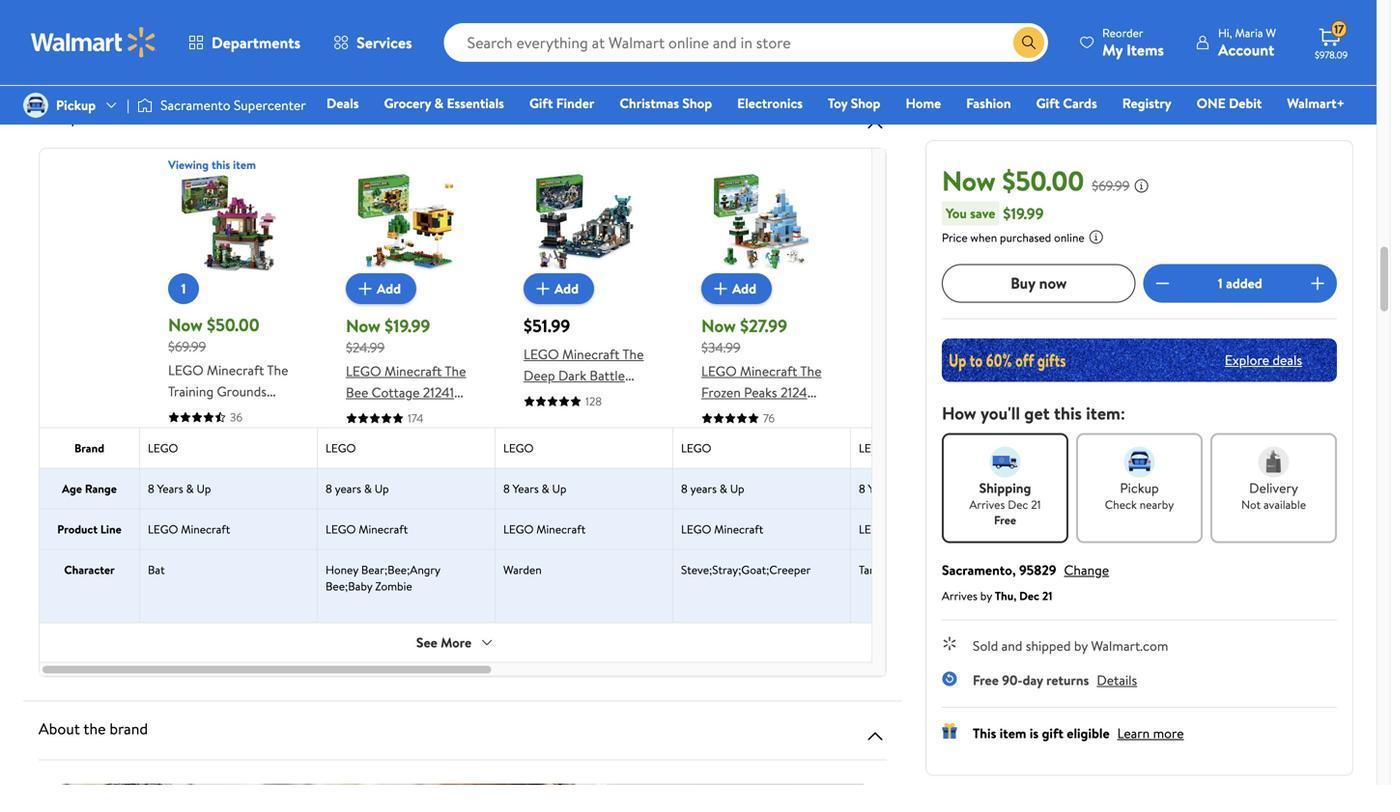 Task type: vqa. For each thing, say whether or not it's contained in the screenshot.


Task type: locate. For each thing, give the bounding box(es) containing it.
now $50.00 $69.99 lego minecraft the training grounds house building set, 21183 cave toy
[[168, 313, 288, 444]]

lego inside $51.99 lego minecraft the deep dark battle set, 21246 biome adventure toy, ancient city with warden figure, exploding tower & treasure chest, for kids ages 8 years old and up
[[524, 345, 559, 364]]

1 8 years & up cell from the left
[[140, 469, 318, 509]]

we
[[758, 26, 774, 44]]

dec down intent image for shipping in the right bottom of the page
[[1008, 496, 1028, 513]]

1 vertical spatial $19.99
[[385, 314, 430, 338]]

pickup down "it."
[[56, 96, 96, 114]]

now $19.99 group
[[346, 173, 468, 593]]

one debit link
[[1188, 93, 1271, 114]]

gift for gift finder
[[529, 94, 553, 113]]

by inside sacramento, 95829 change arrives by thu, dec 21
[[981, 588, 992, 604]]

walmart image
[[31, 27, 157, 58]]

0 horizontal spatial see
[[79, 46, 101, 65]]

1 add to cart image from the left
[[354, 277, 377, 301]]

set, down deep
[[524, 387, 546, 406]]

minecraft down the treasure at the left of the page
[[537, 521, 586, 538]]

1 vertical spatial ages
[[400, 574, 429, 593]]

grounds
[[217, 382, 267, 401]]

pickup for pickup
[[56, 96, 96, 114]]

now for now $19.99 $24.99 lego minecraft the bee cottage 21241 building set - construction toy with buildable house, farm, baby zombie, and animal figures, game inspired birthday gift idea for boys and girls ages 8
[[346, 314, 381, 338]]

1 row from the top
[[40, 157, 1391, 593]]

21 inside sacramento, 95829 change arrives by thu, dec 21
[[1042, 588, 1053, 604]]

this right get
[[1054, 401, 1082, 425]]

you'll
[[981, 401, 1020, 425]]

set, inside now $50.00 $69.99 lego minecraft the training grounds house building set, 21183 cave toy
[[259, 403, 282, 422]]

1 vertical spatial warden
[[503, 562, 542, 578]]

 image for sacramento supercenter
[[137, 96, 153, 115]]

sacramento,
[[942, 561, 1016, 580]]

1 horizontal spatial this
[[1054, 401, 1082, 425]]

2 horizontal spatial 8 years & up
[[859, 481, 922, 497]]

and inside $51.99 lego minecraft the deep dark battle set, 21246 biome adventure toy, ancient city with warden figure, exploding tower & treasure chest, for kids ages 8 years old and up
[[545, 536, 566, 555]]

what
[[621, 26, 649, 44]]

2 horizontal spatial gift
[[1036, 94, 1060, 113]]

building down "grounds"
[[209, 403, 256, 422]]

pickup for pickup check nearby
[[1120, 479, 1159, 497]]

1 horizontal spatial add button
[[524, 273, 594, 304]]

0 vertical spatial arrives
[[970, 496, 1005, 513]]

for
[[764, 489, 782, 508], [617, 494, 634, 513], [400, 553, 417, 572]]

add button inside now $27.99 group
[[702, 273, 772, 304]]

add inside $51.99 group
[[555, 279, 579, 298]]

1 horizontal spatial 1
[[1218, 274, 1223, 293]]

toy down "grounds"
[[234, 425, 254, 444]]

1 up from the left
[[197, 481, 211, 497]]

1 lego minecraft from the left
[[148, 521, 230, 538]]

3 8 years & up from the left
[[859, 481, 922, 497]]

0 horizontal spatial $69.99
[[168, 337, 206, 356]]

with down toy,
[[600, 430, 625, 449]]

biome
[[587, 387, 624, 406], [702, 489, 739, 508]]

free inside shipping arrives dec 21 free
[[994, 512, 1017, 528]]

1 left added
[[1218, 274, 1223, 293]]

2 horizontal spatial add to cart image
[[709, 277, 732, 301]]

8 years & up cell
[[140, 469, 318, 509], [496, 469, 673, 509], [851, 469, 1029, 509]]

1 horizontal spatial cave
[[702, 404, 731, 423]]

line
[[100, 521, 121, 538]]

grocery & essentials link
[[375, 93, 513, 114]]

$50.00 up "grounds"
[[207, 313, 260, 337]]

sacramento supercenter
[[160, 96, 306, 114]]

with up goat
[[702, 426, 727, 444]]

1 horizontal spatial $19.99
[[1003, 203, 1044, 224]]

1 horizontal spatial age
[[702, 511, 725, 530]]

free
[[994, 512, 1017, 528], [973, 671, 999, 690]]

0 vertical spatial kids
[[785, 489, 809, 508]]

home
[[906, 94, 941, 113]]

0 vertical spatial $19.99
[[1003, 203, 1044, 224]]

lego minecraft up steve;stray;goat;creeper
[[681, 521, 764, 538]]

2 add from the left
[[555, 279, 579, 298]]

8 years & up for second 8 years & up cell from the left
[[503, 481, 567, 497]]

bat cell
[[140, 550, 318, 623]]

compare with similar items
[[39, 106, 220, 128]]

up for second 8 years & up cell from the left
[[552, 481, 567, 497]]

up left shipping
[[908, 481, 922, 497]]

christmas shop
[[620, 94, 712, 113]]

add up $27.99
[[732, 279, 757, 298]]

1 vertical spatial see
[[416, 633, 437, 652]]

up down the 21183
[[197, 481, 211, 497]]

0 horizontal spatial gift
[[346, 553, 369, 572]]

this
[[973, 724, 997, 743]]

3 add from the left
[[732, 279, 757, 298]]

8 years & up up tamer
[[859, 481, 922, 497]]

1 vertical spatial biome
[[702, 489, 739, 508]]

8 years & up
[[326, 481, 389, 497], [681, 481, 745, 497]]

have
[[777, 26, 804, 44]]

1 vertical spatial arrives
[[942, 588, 978, 604]]

1 lego minecraft cell from the left
[[140, 510, 318, 549]]

one debit
[[1197, 94, 1262, 113]]

 image
[[23, 93, 48, 118], [137, 96, 153, 115]]

with inside now $27.99 $34.99 lego minecraft the frozen peaks 21243, cave mountain set with steve, creeper, goat figures & accessories, icy biome toy for kids age 8 plus years old
[[702, 426, 727, 444]]

0 vertical spatial warden
[[524, 451, 568, 470]]

0 horizontal spatial item
[[233, 157, 256, 173]]

1 shop from the left
[[683, 94, 712, 113]]

sacramento, 95829 change arrives by thu, dec 21
[[942, 561, 1109, 604]]

5 up from the left
[[908, 481, 922, 497]]

toy,
[[588, 409, 611, 428]]

add to cart image for $27.99
[[709, 277, 732, 301]]

get
[[1025, 401, 1050, 425]]

1 horizontal spatial item
[[1000, 724, 1027, 743]]

0 vertical spatial this
[[212, 157, 230, 173]]

$19.99 up cottage on the left
[[385, 314, 430, 338]]

intent image for delivery image
[[1259, 447, 1289, 478]]

bee;baby
[[326, 578, 372, 595]]

warden down ancient
[[524, 451, 568, 470]]

add to cart image inside now $27.99 group
[[709, 277, 732, 301]]

toy right 174
[[426, 426, 446, 444]]

0 horizontal spatial 8 years & up
[[326, 481, 389, 497]]

1 horizontal spatial $69.99
[[1092, 176, 1130, 195]]

1 horizontal spatial set,
[[524, 387, 546, 406]]

lego cell
[[140, 429, 318, 468], [318, 429, 496, 468], [496, 429, 673, 468], [673, 429, 851, 468], [851, 429, 1029, 468]]

1 vertical spatial free
[[973, 671, 999, 690]]

the for now $19.99
[[445, 362, 466, 381]]

1 horizontal spatial add to cart image
[[531, 277, 555, 301]]

now
[[942, 162, 996, 200], [168, 313, 203, 337], [346, 314, 381, 338], [702, 314, 736, 338]]

0 vertical spatial age
[[62, 481, 82, 497]]

0 horizontal spatial for
[[400, 553, 417, 572]]

figures,
[[346, 511, 392, 530]]

electronics
[[737, 94, 803, 113]]

minecraft up battle
[[562, 345, 620, 364]]

building
[[209, 403, 256, 422], [346, 404, 393, 423]]

lego minecraft cell
[[140, 510, 318, 549], [318, 510, 496, 549], [496, 510, 673, 549], [673, 510, 851, 549], [851, 510, 1029, 549]]

lego minecraft down zombie,
[[326, 521, 408, 538]]

mountain
[[734, 404, 789, 423]]

now inside now $19.99 $24.99 lego minecraft the bee cottage 21241 building set - construction toy with buildable house, farm, baby zombie, and animal figures, game inspired birthday gift idea for boys and girls ages 8
[[346, 314, 381, 338]]

manufacturers,
[[362, 26, 451, 44]]

0 horizontal spatial kids
[[524, 515, 548, 534]]

electronics link
[[729, 93, 812, 114]]

3 row from the top
[[40, 468, 1391, 509]]

when
[[971, 229, 997, 246]]

add to cart image up $34.99
[[709, 277, 732, 301]]

set inside now $19.99 $24.99 lego minecraft the bee cottage 21241 building set - construction toy with buildable house, farm, baby zombie, and animal figures, game inspired birthday gift idea for boys and girls ages 8
[[396, 404, 416, 423]]

arrives down sacramento, at bottom right
[[942, 588, 978, 604]]

1 horizontal spatial you
[[653, 26, 674, 44]]

pickup inside pickup check nearby
[[1120, 479, 1159, 497]]

1 horizontal spatial 8 years & up cell
[[496, 469, 673, 509]]

add button up $27.99
[[702, 273, 772, 304]]

0 horizontal spatial biome
[[587, 387, 624, 406]]

2 horizontal spatial add
[[732, 279, 757, 298]]

ages
[[551, 515, 580, 534], [400, 574, 429, 593]]

1 horizontal spatial for
[[617, 494, 634, 513]]

1 8 years & up from the left
[[326, 481, 389, 497]]

gifting made easy image
[[942, 723, 958, 739]]

warden
[[524, 451, 568, 470], [503, 562, 542, 578]]

lego minecraft the frozen peaks 21243, cave mountain set with steve, creeper, goat figures & accessories, icy biome toy for kids age 8 plus years old image
[[712, 173, 813, 273]]

lego minecraft for second lego minecraft cell from the right
[[681, 521, 764, 538]]

8 years & up cell up the plus on the right bottom of page
[[673, 469, 851, 509]]

toy inside now $27.99 $34.99 lego minecraft the frozen peaks 21243, cave mountain set with steve, creeper, goat figures & accessories, icy biome toy for kids age 8 plus years old
[[742, 489, 761, 508]]

items
[[183, 106, 220, 128]]

1 vertical spatial dec
[[1020, 588, 1040, 604]]

0 horizontal spatial add to cart image
[[354, 277, 377, 301]]

1 vertical spatial pickup
[[1120, 479, 1159, 497]]

0 horizontal spatial add button
[[346, 273, 416, 304]]

17
[[1334, 21, 1344, 37]]

0 vertical spatial see
[[79, 46, 101, 65]]

minecraft up tamer cell
[[892, 521, 941, 538]]

2 lego minecraft from the left
[[326, 521, 408, 538]]

0 horizontal spatial $19.99
[[385, 314, 430, 338]]

lego minecraft up bat
[[148, 521, 230, 538]]

lego up bee
[[346, 362, 381, 381]]

details
[[1097, 671, 1137, 690]]

1 vertical spatial this
[[1054, 401, 1082, 425]]

1 horizontal spatial kids
[[785, 489, 809, 508]]

1 horizontal spatial years
[[594, 515, 625, 534]]

up for 3rd 8 years & up cell from the right
[[197, 481, 211, 497]]

5 lego minecraft from the left
[[859, 521, 941, 538]]

increase quantity lego minecraft the training grounds house building set, 21183 cave toy, current quantity 1 image
[[1306, 272, 1330, 295]]

years down chest,
[[594, 515, 625, 534]]

2 you from the left
[[653, 26, 674, 44]]

0 vertical spatial ages
[[551, 515, 580, 534]]

8 inside now $19.99 $24.99 lego minecraft the bee cottage 21241 building set - construction toy with buildable house, farm, baby zombie, and animal figures, game inspired birthday gift idea for boys and girls ages 8
[[433, 574, 440, 593]]

now for now $50.00 $69.99 lego minecraft the training grounds house building set, 21183 cave toy
[[168, 313, 203, 337]]

lego minecraft the deep dark battle set, 21246 biome adventure toy, ancient city with warden figure, exploding tower & treasure chest, for kids ages 8 years old and up image
[[534, 173, 635, 273]]

up left farm,
[[375, 481, 389, 497]]

idea
[[372, 553, 397, 572]]

gift inside gift finder link
[[529, 94, 553, 113]]

1 for 1  added
[[1218, 274, 1223, 293]]

now inside now $50.00 $69.99 lego minecraft the training grounds house building set, 21183 cave toy
[[168, 313, 203, 337]]

add inside now $19.99 group
[[377, 279, 401, 298]]

5 row from the top
[[40, 549, 1391, 623]]

essentials
[[447, 94, 504, 113]]

1 inside button
[[181, 279, 186, 298]]

up to sixty percent off deals. shop now. image
[[942, 338, 1337, 382]]

2 8 years & up from the left
[[503, 481, 567, 497]]

lego inside now $50.00 $69.99 lego minecraft the training grounds house building set, 21183 cave toy
[[168, 361, 204, 380]]

add button
[[346, 273, 416, 304], [524, 273, 594, 304], [702, 273, 772, 304]]

2 8 years & up cell from the left
[[673, 469, 851, 509]]

2 add to cart image from the left
[[531, 277, 555, 301]]

dec right thu,
[[1020, 588, 1040, 604]]

0 horizontal spatial by
[[981, 588, 992, 604]]

1 horizontal spatial set
[[793, 404, 812, 423]]

change button
[[1064, 561, 1109, 580]]

lego right creeper,
[[859, 440, 889, 457]]

1 horizontal spatial $50.00
[[1002, 162, 1084, 200]]

birthday
[[396, 532, 445, 551]]

1 horizontal spatial see
[[416, 633, 437, 652]]

provide
[[574, 26, 618, 44]]

item left "is"
[[1000, 724, 1027, 743]]

years for 3rd 8 years & up cell from the right
[[157, 481, 183, 497]]

supercenter
[[234, 96, 306, 114]]

years for first 8 years & up cell from the right
[[868, 481, 895, 497]]

icy
[[777, 468, 794, 487]]

1 horizontal spatial ages
[[551, 515, 580, 534]]

1 horizontal spatial 8 years & up
[[503, 481, 567, 497]]

lego minecraft cell up 'idea'
[[318, 510, 496, 549]]

lego minecraft cell up bat cell
[[140, 510, 318, 549]]

dec inside shipping arrives dec 21 free
[[1008, 496, 1028, 513]]

gift down 'inspired' on the bottom left of the page
[[346, 553, 369, 572]]

0 vertical spatial cave
[[702, 404, 731, 423]]

row containing character
[[40, 549, 1391, 623]]

21 inside shipping arrives dec 21 free
[[1031, 496, 1041, 513]]

set down 21243,
[[793, 404, 812, 423]]

0 vertical spatial biome
[[587, 387, 624, 406]]

5 lego minecraft cell from the left
[[851, 510, 1029, 549]]

$50.00 inside now $50.00 $69.99 lego minecraft the training grounds house building set, 21183 cave toy
[[207, 313, 260, 337]]

8 years & up down the 21183
[[148, 481, 211, 497]]

8 years & up up figures,
[[326, 481, 389, 497]]

chest,
[[576, 494, 614, 513]]

add to cart image up $51.99 on the left
[[531, 277, 555, 301]]

add button up $24.99 on the left of page
[[346, 273, 416, 304]]

8
[[148, 481, 154, 497], [326, 481, 332, 497], [503, 481, 510, 497], [681, 481, 688, 497], [859, 481, 866, 497], [728, 511, 736, 530], [583, 515, 591, 534], [433, 574, 440, 593]]

warden down old
[[503, 562, 542, 578]]

minecraft
[[562, 345, 620, 364], [207, 361, 264, 380], [385, 362, 442, 381], [740, 362, 798, 381], [181, 521, 230, 538], [359, 521, 408, 538], [537, 521, 586, 538], [714, 521, 764, 538], [892, 521, 941, 538]]

show
[[124, 26, 154, 44]]

building inside now $50.00 $69.99 lego minecraft the training grounds house building set, 21183 cave toy
[[209, 403, 256, 422]]

kids down icy
[[785, 489, 809, 508]]

1 vertical spatial $69.99
[[168, 337, 206, 356]]

now left $27.99
[[702, 314, 736, 338]]

8 years & up for 3rd 8 years & up cell from the right
[[148, 481, 211, 497]]

now inside now $27.99 $34.99 lego minecraft the frozen peaks 21243, cave mountain set with steve, creeper, goat figures & accessories, icy biome toy for kids age 8 plus years old
[[702, 314, 736, 338]]

for right chest,
[[617, 494, 634, 513]]

1 vertical spatial by
[[1074, 637, 1088, 655]]

8 down chest,
[[583, 515, 591, 534]]

0 horizontal spatial 21
[[1031, 496, 1041, 513]]

lego minecraft down the treasure at the left of the page
[[503, 521, 586, 538]]

4 row from the top
[[40, 509, 1391, 549]]

1 add from the left
[[377, 279, 401, 298]]

my
[[1103, 39, 1123, 60]]

set
[[396, 404, 416, 423], [793, 404, 812, 423]]

by left thu,
[[981, 588, 992, 604]]

1 set from the left
[[396, 404, 416, 423]]

0 vertical spatial 21
[[1031, 496, 1041, 513]]

0 horizontal spatial shop
[[683, 94, 712, 113]]

$19.99 inside now $19.99 $24.99 lego minecraft the bee cottage 21241 building set - construction toy with buildable house, farm, baby zombie, and animal figures, game inspired birthday gift idea for boys and girls ages 8
[[385, 314, 430, 338]]

kids inside now $27.99 $34.99 lego minecraft the frozen peaks 21243, cave mountain set with steve, creeper, goat figures & accessories, icy biome toy for kids age 8 plus years old
[[785, 489, 809, 508]]

add to cart image inside now $19.99 group
[[354, 277, 377, 301]]

warden cell
[[496, 550, 673, 623]]

0 vertical spatial item
[[233, 157, 256, 173]]

fashion
[[966, 94, 1011, 113]]

1 horizontal spatial 8 years & up
[[681, 481, 745, 497]]

3 add to cart image from the left
[[709, 277, 732, 301]]

0 horizontal spatial set
[[396, 404, 416, 423]]

ages inside now $19.99 $24.99 lego minecraft the bee cottage 21241 building set - construction toy with buildable house, farm, baby zombie, and animal figures, game inspired birthday gift idea for boys and girls ages 8
[[400, 574, 429, 593]]

1 horizontal spatial shop
[[851, 94, 881, 113]]

by right shipped
[[1074, 637, 1088, 655]]

1 horizontal spatial 21
[[1042, 588, 1053, 604]]

0 horizontal spatial this
[[212, 157, 230, 173]]

1
[[1218, 274, 1223, 293], [181, 279, 186, 298]]

0 vertical spatial by
[[981, 588, 992, 604]]

0 horizontal spatial building
[[209, 403, 256, 422]]

you inside manufacturers, suppliers and others provide what you see here, and we have not verified it.
[[653, 26, 674, 44]]

lego minecraft cell up sacramento, at bottom right
[[851, 510, 1029, 549]]

Walmart Site-Wide search field
[[444, 23, 1048, 62]]

learn more about strikethrough prices image
[[1134, 178, 1149, 193]]

minecraft up cottage on the left
[[385, 362, 442, 381]]

174
[[408, 410, 424, 427]]

bat
[[148, 562, 165, 578]]

8 years & up for first 8 years & up cell from the right
[[859, 481, 922, 497]]

sold
[[973, 637, 998, 655]]

0 horizontal spatial years
[[335, 481, 361, 497]]

1 vertical spatial $50.00
[[207, 313, 260, 337]]

adventure
[[524, 409, 585, 428]]

gift left finder
[[529, 94, 553, 113]]

kids for $27.99
[[785, 489, 809, 508]]

1 for 1
[[181, 279, 186, 298]]

lego minecraft cell up steve;stray;goat;creeper
[[673, 510, 851, 549]]

3 add button from the left
[[702, 273, 772, 304]]

1 add button from the left
[[346, 273, 416, 304]]

building down bee
[[346, 404, 393, 423]]

toy shop link
[[819, 93, 889, 114]]

0 vertical spatial $69.99
[[1092, 176, 1130, 195]]

0 horizontal spatial 1
[[181, 279, 186, 298]]

&
[[434, 94, 444, 113], [780, 447, 789, 466], [622, 472, 631, 491], [186, 481, 194, 497], [364, 481, 372, 497], [542, 481, 549, 497], [720, 481, 727, 497], [897, 481, 905, 497]]

building inside now $19.99 $24.99 lego minecraft the bee cottage 21241 building set - construction toy with buildable house, farm, baby zombie, and animal figures, game inspired birthday gift idea for boys and girls ages 8
[[346, 404, 393, 423]]

$51.99
[[524, 314, 570, 338]]

0 horizontal spatial  image
[[23, 93, 48, 118]]

lego down adventure
[[503, 440, 534, 457]]

available
[[1264, 496, 1306, 513]]

0 horizontal spatial you
[[157, 26, 178, 44]]

0 horizontal spatial add
[[377, 279, 401, 298]]

1 8 years & up from the left
[[148, 481, 211, 497]]

up left chest,
[[552, 481, 567, 497]]

$50.00 for now $50.00
[[1002, 162, 1084, 200]]

now up you
[[942, 162, 996, 200]]

$34.99
[[702, 338, 741, 357]]

decrease quantity lego minecraft the training grounds house building set, 21183 cave toy, current quantity 1 image
[[1151, 272, 1174, 295]]

2 shop from the left
[[851, 94, 881, 113]]

1 horizontal spatial pickup
[[1120, 479, 1159, 497]]

8 inside $51.99 lego minecraft the deep dark battle set, 21246 biome adventure toy, ancient city with warden figure, exploding tower & treasure chest, for kids ages 8 years old and up
[[583, 515, 591, 534]]

0 horizontal spatial ages
[[400, 574, 429, 593]]

price when purchased online
[[942, 229, 1085, 246]]

lego minecraft up tamer
[[859, 521, 941, 538]]

see for see our disclaimer
[[79, 46, 101, 65]]

free left the 90- in the bottom of the page
[[973, 671, 999, 690]]

3 up from the left
[[552, 481, 567, 497]]

0 horizontal spatial age
[[62, 481, 82, 497]]

minecraft up "grounds"
[[207, 361, 264, 380]]

toy
[[828, 94, 848, 113], [234, 425, 254, 444], [426, 426, 446, 444], [742, 489, 761, 508]]

lego down the treasure at the left of the page
[[503, 521, 534, 538]]

add up $24.99 on the left of page
[[377, 279, 401, 298]]

2 row from the top
[[40, 428, 1391, 468]]

how you'll get this item:
[[942, 401, 1126, 425]]

$19.99 up purchased
[[1003, 203, 1044, 224]]

add button inside $51.99 group
[[524, 273, 594, 304]]

and left others
[[509, 26, 530, 44]]

add inside now $27.99 group
[[732, 279, 757, 298]]

4 lego cell from the left
[[673, 429, 851, 468]]

2 add button from the left
[[524, 273, 594, 304]]

shop up the compare with similar items image at the right top
[[851, 94, 881, 113]]

age left the range
[[62, 481, 82, 497]]

dec inside sacramento, 95829 change arrives by thu, dec 21
[[1020, 588, 1040, 604]]

toy inside now $19.99 $24.99 lego minecraft the bee cottage 21241 building set - construction toy with buildable house, farm, baby zombie, and animal figures, game inspired birthday gift idea for boys and girls ages 8
[[426, 426, 446, 444]]

add to cart image
[[354, 277, 377, 301], [531, 277, 555, 301], [709, 277, 732, 301]]

biome inside now $27.99 $34.99 lego minecraft the frozen peaks 21243, cave mountain set with steve, creeper, goat figures & accessories, icy biome toy for kids age 8 plus years old
[[702, 489, 739, 508]]

0 vertical spatial $50.00
[[1002, 162, 1084, 200]]

kids
[[785, 489, 809, 508], [524, 515, 548, 534]]

add to cart image for $19.99
[[354, 277, 377, 301]]

lego up deep
[[524, 345, 559, 364]]

minecraft inside now $19.99 $24.99 lego minecraft the bee cottage 21241 building set - construction toy with buildable house, farm, baby zombie, and animal figures, game inspired birthday gift idea for boys and girls ages 8
[[385, 362, 442, 381]]

years left old
[[766, 511, 797, 530]]

kids inside $51.99 lego minecraft the deep dark battle set, 21246 biome adventure toy, ancient city with warden figure, exploding tower & treasure chest, for kids ages 8 years old and up
[[524, 515, 548, 534]]

0 vertical spatial dec
[[1008, 496, 1028, 513]]

exploding
[[524, 472, 581, 491]]

2 lego cell from the left
[[318, 429, 496, 468]]

1 vertical spatial 21
[[1042, 588, 1053, 604]]

now for now $50.00
[[942, 162, 996, 200]]

$69.99 inside now $50.00 $69.99 lego minecraft the training grounds house building set, 21183 cave toy
[[168, 337, 206, 356]]

2 horizontal spatial for
[[764, 489, 782, 508]]

ages inside $51.99 lego minecraft the deep dark battle set, 21246 biome adventure toy, ancient city with warden figure, exploding tower & treasure chest, for kids ages 8 years old and up
[[551, 515, 580, 534]]

0 horizontal spatial 8 years & up
[[148, 481, 211, 497]]

the inside now $50.00 $69.99 lego minecraft the training grounds house building set, 21183 cave toy
[[267, 361, 288, 380]]

0 horizontal spatial 8 years & up cell
[[318, 469, 496, 509]]

kids up old
[[524, 515, 548, 534]]

brand row header
[[40, 429, 140, 468]]

row
[[40, 157, 1391, 593], [40, 428, 1391, 468], [40, 468, 1391, 509], [40, 509, 1391, 549], [40, 549, 1391, 623]]

0 horizontal spatial $50.00
[[207, 313, 260, 337]]

0 horizontal spatial cave
[[202, 425, 231, 444]]

more
[[1153, 724, 1184, 743]]

1 horizontal spatial 8 years & up cell
[[673, 469, 851, 509]]

90-
[[1002, 671, 1023, 690]]

years up figures,
[[335, 481, 361, 497]]

age inside now $27.99 $34.99 lego minecraft the frozen peaks 21243, cave mountain set with steve, creeper, goat figures & accessories, icy biome toy for kids age 8 plus years old
[[702, 511, 725, 530]]

see more button
[[401, 628, 510, 659]]

lego cell down 174
[[318, 429, 496, 468]]

up up the plus on the right bottom of page
[[730, 481, 745, 497]]

you left see
[[653, 26, 674, 44]]

lego cell down how
[[851, 429, 1029, 468]]

minecraft up bat cell
[[181, 521, 230, 538]]

years for second 8 years & up cell from the left
[[513, 481, 539, 497]]

see down aim
[[79, 46, 101, 65]]

gift inside the "gift cards" link
[[1036, 94, 1060, 113]]

1 vertical spatial cave
[[202, 425, 231, 444]]

0 horizontal spatial pickup
[[56, 96, 96, 114]]

you
[[946, 204, 967, 222]]

8 years & up down goat
[[681, 481, 745, 497]]

add to cart image inside $51.99 group
[[531, 277, 555, 301]]

for inside now $27.99 $34.99 lego minecraft the frozen peaks 21243, cave mountain set with steve, creeper, goat figures & accessories, icy biome toy for kids age 8 plus years old
[[764, 489, 782, 508]]

figure,
[[572, 451, 612, 470]]

cave inside now $27.99 $34.99 lego minecraft the frozen peaks 21243, cave mountain set with steve, creeper, goat figures & accessories, icy biome toy for kids age 8 plus years old
[[702, 404, 731, 423]]

years for 2nd 8 years & up cell from right
[[335, 481, 361, 497]]

with inside $51.99 lego minecraft the deep dark battle set, 21246 biome adventure toy, ancient city with warden figure, exploding tower & treasure chest, for kids ages 8 years old and up
[[600, 430, 625, 449]]

0 vertical spatial free
[[994, 512, 1017, 528]]

2 8 years & up from the left
[[681, 481, 745, 497]]

up for first 8 years & up cell from the right
[[908, 481, 922, 497]]

hi,
[[1218, 25, 1233, 41]]

intent image for shipping image
[[990, 447, 1021, 478]]

cottage
[[372, 383, 420, 402]]

$69.99 left learn more about strikethrough prices image
[[1092, 176, 1130, 195]]

for inside $51.99 lego minecraft the deep dark battle set, 21246 biome adventure toy, ancient city with warden figure, exploding tower & treasure chest, for kids ages 8 years old and up
[[617, 494, 634, 513]]

years
[[157, 481, 183, 497], [513, 481, 539, 497], [868, 481, 895, 497], [766, 511, 797, 530]]

1 lego cell from the left
[[140, 429, 318, 468]]

0 horizontal spatial set,
[[259, 403, 282, 422]]

the inside now $27.99 $34.99 lego minecraft the frozen peaks 21243, cave mountain set with steve, creeper, goat figures & accessories, icy biome toy for kids age 8 plus years old
[[800, 362, 822, 381]]

years down the 21183
[[157, 481, 183, 497]]

cave down frozen at the right of page
[[702, 404, 731, 423]]

the inside now $19.99 $24.99 lego minecraft the bee cottage 21241 building set - construction toy with buildable house, farm, baby zombie, and animal figures, game inspired birthday gift idea for boys and girls ages 8
[[445, 362, 466, 381]]

and
[[509, 26, 530, 44], [733, 26, 754, 44], [396, 489, 417, 508], [545, 536, 566, 555], [346, 574, 367, 593], [1002, 637, 1023, 655]]

lego up house,
[[326, 440, 356, 457]]

3 lego minecraft from the left
[[503, 521, 586, 538]]

1 vertical spatial item
[[1000, 724, 1027, 743]]

buy now
[[1011, 273, 1067, 294]]

2 set from the left
[[793, 404, 812, 423]]

1 horizontal spatial  image
[[137, 96, 153, 115]]

free down shipping
[[994, 512, 1017, 528]]

3 lego minecraft cell from the left
[[496, 510, 673, 549]]

how
[[942, 401, 977, 425]]

8 years & up cell
[[318, 469, 496, 509], [673, 469, 851, 509]]

now up bee
[[346, 314, 381, 338]]

21 down 95829
[[1042, 588, 1053, 604]]

21183
[[168, 425, 199, 444]]

1 horizontal spatial gift
[[529, 94, 553, 113]]

0 horizontal spatial 8 years & up cell
[[140, 469, 318, 509]]

3 lego cell from the left
[[496, 429, 673, 468]]

add button inside now $19.99 group
[[346, 273, 416, 304]]

building for $50.00
[[209, 403, 256, 422]]

biome down battle
[[587, 387, 624, 406]]

1 horizontal spatial by
[[1074, 637, 1088, 655]]

set, inside $51.99 lego minecraft the deep dark battle set, 21246 biome adventure toy, ancient city with warden figure, exploding tower & treasure chest, for kids ages 8 years old and up
[[524, 387, 546, 406]]

 image down "walmart" image
[[23, 93, 48, 118]]

2 up from the left
[[375, 481, 389, 497]]

4 lego minecraft cell from the left
[[673, 510, 851, 549]]

see inside "button"
[[416, 633, 437, 652]]

item inside row
[[233, 157, 256, 173]]

1 down lego minecraft the training grounds house building set, 21183 cave toy image
[[181, 279, 186, 298]]

0 vertical spatial pickup
[[56, 96, 96, 114]]

services
[[357, 32, 412, 53]]

4 lego minecraft from the left
[[681, 521, 764, 538]]

2 horizontal spatial 8 years & up cell
[[851, 469, 1029, 509]]

by
[[981, 588, 992, 604], [1074, 637, 1088, 655]]

see left more
[[416, 633, 437, 652]]

with up house,
[[346, 447, 371, 466]]

ages up up
[[551, 515, 580, 534]]

add button up $51.99 on the left
[[524, 273, 594, 304]]

goat
[[702, 447, 731, 466]]

not
[[808, 26, 828, 44]]

1 horizontal spatial biome
[[702, 489, 739, 508]]



Task type: describe. For each thing, give the bounding box(es) containing it.
2 lego minecraft cell from the left
[[318, 510, 496, 549]]

and down farm,
[[396, 489, 417, 508]]

4 up from the left
[[730, 481, 745, 497]]

we
[[62, 26, 80, 44]]

age inside row header
[[62, 481, 82, 497]]

lego minecraft for 2nd lego minecraft cell
[[326, 521, 408, 538]]

frozen
[[702, 383, 741, 402]]

others
[[533, 26, 571, 44]]

home link
[[897, 93, 950, 114]]

product line row header
[[40, 510, 140, 549]]

registry link
[[1114, 93, 1181, 114]]

minecraft inside now $27.99 $34.99 lego minecraft the frozen peaks 21243, cave mountain set with steve, creeper, goat figures & accessories, icy biome toy for kids age 8 plus years old
[[740, 362, 798, 381]]

lego up bat
[[148, 521, 178, 538]]

8 right the range
[[148, 481, 154, 497]]

peaks
[[744, 383, 777, 402]]

intent image for pickup image
[[1124, 447, 1155, 478]]

explore deals link
[[1217, 343, 1310, 377]]

our
[[104, 46, 124, 65]]

now $27.99 $34.99 lego minecraft the frozen peaks 21243, cave mountain set with steve, creeper, goat figures & accessories, icy biome toy for kids age 8 plus years old
[[702, 314, 822, 530]]

lego minecraft for 5th lego minecraft cell from right
[[148, 521, 230, 538]]

sacramento
[[160, 96, 231, 114]]

treasure
[[524, 494, 573, 513]]

lego minecraft for 3rd lego minecraft cell
[[503, 521, 586, 538]]

accessories,
[[702, 468, 774, 487]]

registry
[[1123, 94, 1172, 113]]

brand
[[109, 718, 148, 740]]

now
[[1039, 273, 1067, 294]]

now $50.00
[[942, 162, 1084, 200]]

Search search field
[[444, 23, 1048, 62]]

legal information image
[[1089, 229, 1104, 245]]

building for $19.99
[[346, 404, 393, 423]]

tamer cell
[[851, 550, 1029, 623]]

compare with similar items image
[[864, 113, 887, 136]]

8 years & up for 2nd 8 years & up cell from right
[[326, 481, 389, 497]]

information.
[[285, 26, 358, 44]]

character row header
[[40, 550, 140, 623]]

suppliers
[[454, 26, 505, 44]]

pickup check nearby
[[1105, 479, 1174, 513]]

christmas shop link
[[611, 93, 721, 114]]

christmas
[[620, 94, 679, 113]]

toy right electronics
[[828, 94, 848, 113]]

$50.00 for now $50.00 $69.99 lego minecraft the training grounds house building set, 21183 cave toy
[[207, 313, 260, 337]]

& inside grocery & essentials link
[[434, 94, 444, 113]]

kids for lego
[[524, 515, 548, 534]]

honey bear;bee;angry bee;baby zombie
[[326, 562, 441, 595]]

walmart+
[[1287, 94, 1345, 113]]

shipping
[[979, 479, 1031, 497]]

$978.09
[[1315, 48, 1348, 61]]

8 left house,
[[326, 481, 332, 497]]

add to cart image for lego
[[531, 277, 555, 301]]

learn
[[1118, 724, 1150, 743]]

age range
[[62, 481, 117, 497]]

zombie,
[[346, 489, 392, 508]]

row containing product line
[[40, 509, 1391, 549]]

now $50.00 group
[[168, 173, 290, 444]]

nearby
[[1140, 496, 1174, 513]]

viewing
[[168, 157, 209, 173]]

arrives inside sacramento, 95829 change arrives by thu, dec 21
[[942, 588, 978, 604]]

see our disclaimer button
[[79, 46, 186, 65]]

years for first 8 years & up cell from right
[[691, 481, 717, 497]]

the for now $50.00
[[267, 361, 288, 380]]

lego left the plus on the right bottom of page
[[681, 521, 712, 538]]

departments button
[[172, 19, 317, 66]]

5 lego cell from the left
[[851, 429, 1029, 468]]

item:
[[1086, 401, 1126, 425]]

toy inside now $50.00 $69.99 lego minecraft the training grounds house building set, 21183 cave toy
[[234, 425, 254, 444]]

learn more button
[[1118, 724, 1184, 743]]

with left similar
[[104, 106, 133, 128]]

warden inside $51.99 lego minecraft the deep dark battle set, 21246 biome adventure toy, ancient city with warden figure, exploding tower & treasure chest, for kids ages 8 years old and up
[[524, 451, 568, 470]]

and left we
[[733, 26, 754, 44]]

sold and shipped by walmart.com
[[973, 637, 1169, 655]]

age range row header
[[40, 469, 140, 509]]

lego down house
[[148, 440, 178, 457]]

grocery & essentials
[[384, 94, 504, 113]]

plus
[[739, 511, 763, 530]]

 image for pickup
[[23, 93, 48, 118]]

deals
[[1273, 351, 1303, 370]]

years inside $51.99 lego minecraft the deep dark battle set, 21246 biome adventure toy, ancient city with warden figure, exploding tower & treasure chest, for kids ages 8 years old and up
[[594, 515, 625, 534]]

grocery
[[384, 94, 431, 113]]

honey bear;bee;angry bee;baby zombie cell
[[318, 550, 496, 623]]

row containing brand
[[40, 428, 1391, 468]]

items
[[1127, 39, 1164, 60]]

house
[[168, 403, 205, 422]]

lego inside now $27.99 $34.99 lego minecraft the frozen peaks 21243, cave mountain set with steve, creeper, goat figures & accessories, icy biome toy for kids age 8 plus years old
[[702, 362, 737, 381]]

delivery not available
[[1242, 479, 1306, 513]]

reorder
[[1103, 25, 1144, 41]]

and right sold
[[1002, 637, 1023, 655]]

2 8 years & up cell from the left
[[496, 469, 673, 509]]

figures
[[734, 447, 777, 466]]

to
[[108, 26, 120, 44]]

the for now $27.99
[[800, 362, 822, 381]]

added
[[1226, 274, 1263, 293]]

3 8 years & up cell from the left
[[851, 469, 1029, 509]]

8 inside now $27.99 $34.99 lego minecraft the frozen peaks 21243, cave mountain set with steve, creeper, goat figures & accessories, icy biome toy for kids age 8 plus years old
[[728, 511, 736, 530]]

lego up tamer
[[859, 521, 889, 538]]

set inside now $27.99 $34.99 lego minecraft the frozen peaks 21243, cave mountain set with steve, creeper, goat figures & accessories, icy biome toy for kids age 8 plus years old
[[793, 404, 812, 423]]

8 years & up for first 8 years & up cell from right
[[681, 481, 745, 497]]

animal
[[420, 489, 460, 508]]

row containing age range
[[40, 468, 1391, 509]]

compare
[[39, 106, 100, 128]]

range
[[85, 481, 117, 497]]

1 8 years & up cell from the left
[[318, 469, 496, 509]]

departments
[[212, 32, 301, 53]]

now for now $27.99 $34.99 lego minecraft the frozen peaks 21243, cave mountain set with steve, creeper, goat figures & accessories, icy biome toy for kids age 8 plus years old
[[702, 314, 736, 338]]

dark
[[559, 366, 587, 385]]

aim
[[83, 26, 105, 44]]

online
[[1054, 229, 1085, 246]]

add button for $19.99
[[346, 273, 416, 304]]

128
[[586, 393, 602, 410]]

details button
[[1097, 671, 1137, 690]]

arrives inside shipping arrives dec 21 free
[[970, 496, 1005, 513]]

product
[[57, 521, 98, 538]]

add for $19.99
[[377, 279, 401, 298]]

gift inside now $19.99 $24.99 lego minecraft the bee cottage 21241 building set - construction toy with buildable house, farm, baby zombie, and animal figures, game inspired birthday gift idea for boys and girls ages 8
[[346, 553, 369, 572]]

gift
[[1042, 724, 1064, 743]]

construction
[[346, 426, 423, 444]]

debit
[[1229, 94, 1262, 113]]

free 90-day returns details
[[973, 671, 1137, 690]]

returns
[[1047, 671, 1089, 690]]

lego minecraft the training grounds house building set, 21183 cave toy image
[[179, 173, 279, 273]]

buildable
[[374, 447, 427, 466]]

$27.99
[[740, 314, 787, 338]]

lego up honey
[[326, 521, 356, 538]]

baby
[[426, 468, 455, 487]]

cave inside now $50.00 $69.99 lego minecraft the training grounds house building set, 21183 cave toy
[[202, 425, 231, 444]]

years inside now $27.99 $34.99 lego minecraft the frozen peaks 21243, cave mountain set with steve, creeper, goat figures & accessories, icy biome toy for kids age 8 plus years old
[[766, 511, 797, 530]]

biome inside $51.99 lego minecraft the deep dark battle set, 21246 biome adventure toy, ancient city with warden figure, exploding tower & treasure chest, for kids ages 8 years old and up
[[587, 387, 624, 406]]

steve;stray;goat;creeper cell
[[673, 550, 851, 623]]

see for see more
[[416, 633, 437, 652]]

lego minecraft for first lego minecraft cell from the right
[[859, 521, 941, 538]]

now $27.99 group
[[702, 173, 823, 530]]

for for lego
[[617, 494, 634, 513]]

& inside $51.99 lego minecraft the deep dark battle set, 21246 biome adventure toy, ancient city with warden figure, exploding tower & treasure chest, for kids ages 8 years old and up
[[622, 472, 631, 491]]

lego minecraft the bee cottage 21241 building set - construction toy with buildable house, farm, baby zombie, and animal figures, game inspired birthday gift idea for boys and girls ages 8 image
[[357, 173, 457, 273]]

about the brand image
[[864, 725, 887, 748]]

76
[[763, 410, 775, 427]]

bee
[[346, 383, 368, 402]]

for for $27.99
[[764, 489, 782, 508]]

tamer
[[859, 562, 890, 578]]

account
[[1218, 39, 1275, 60]]

add button for $27.99
[[702, 273, 772, 304]]

minecraft inside $51.99 lego minecraft the deep dark battle set, 21246 biome adventure toy, ancient city with warden figure, exploding tower & treasure chest, for kids ages 8 years old and up
[[562, 345, 620, 364]]

shop for christmas shop
[[683, 94, 712, 113]]

farm,
[[390, 468, 423, 487]]

warden inside cell
[[503, 562, 542, 578]]

finder
[[556, 94, 595, 113]]

search icon image
[[1021, 35, 1037, 50]]

8 right icy
[[859, 481, 866, 497]]

with inside now $19.99 $24.99 lego minecraft the bee cottage 21241 building set - construction toy with buildable house, farm, baby zombie, and animal figures, game inspired birthday gift idea for boys and girls ages 8
[[346, 447, 371, 466]]

add for lego
[[555, 279, 579, 298]]

minecraft inside now $50.00 $69.99 lego minecraft the training grounds house building set, 21183 cave toy
[[207, 361, 264, 380]]

and left girls
[[346, 574, 367, 593]]

shop for toy shop
[[851, 94, 881, 113]]

for inside now $19.99 $24.99 lego minecraft the bee cottage 21241 building set - construction toy with buildable house, farm, baby zombie, and animal figures, game inspired birthday gift idea for boys and girls ages 8
[[400, 553, 417, 572]]

gift cards link
[[1028, 93, 1106, 114]]

gift for gift cards
[[1036, 94, 1060, 113]]

brand
[[74, 440, 104, 457]]

purchased
[[1000, 229, 1052, 246]]

minecraft up 'idea'
[[359, 521, 408, 538]]

add button for lego
[[524, 273, 594, 304]]

8 left the treasure at the left of the page
[[503, 481, 510, 497]]

add for $27.99
[[732, 279, 757, 298]]

1 you from the left
[[157, 26, 178, 44]]

girls
[[370, 574, 397, 593]]

1  added
[[1218, 274, 1263, 293]]

row containing now $50.00
[[40, 157, 1391, 593]]

shipped
[[1026, 637, 1071, 655]]

the inside $51.99 lego minecraft the deep dark battle set, 21246 biome adventure toy, ancient city with warden figure, exploding tower & treasure chest, for kids ages 8 years old and up
[[623, 345, 644, 364]]

8 left accessories,
[[681, 481, 688, 497]]

lego up accessories,
[[681, 440, 712, 457]]

& inside now $27.99 $34.99 lego minecraft the frozen peaks 21243, cave mountain set with steve, creeper, goat figures & accessories, icy biome toy for kids age 8 plus years old
[[780, 447, 789, 466]]

change
[[1064, 561, 1109, 580]]

minecraft up steve;stray;goat;creeper
[[714, 521, 764, 538]]

eligible
[[1067, 724, 1110, 743]]

lego inside now $19.99 $24.99 lego minecraft the bee cottage 21241 building set - construction toy with buildable house, farm, baby zombie, and animal figures, game inspired birthday gift idea for boys and girls ages 8
[[346, 362, 381, 381]]

disclaimer
[[127, 46, 186, 65]]

$51.99 group
[[524, 173, 645, 555]]

character
[[64, 562, 115, 578]]



